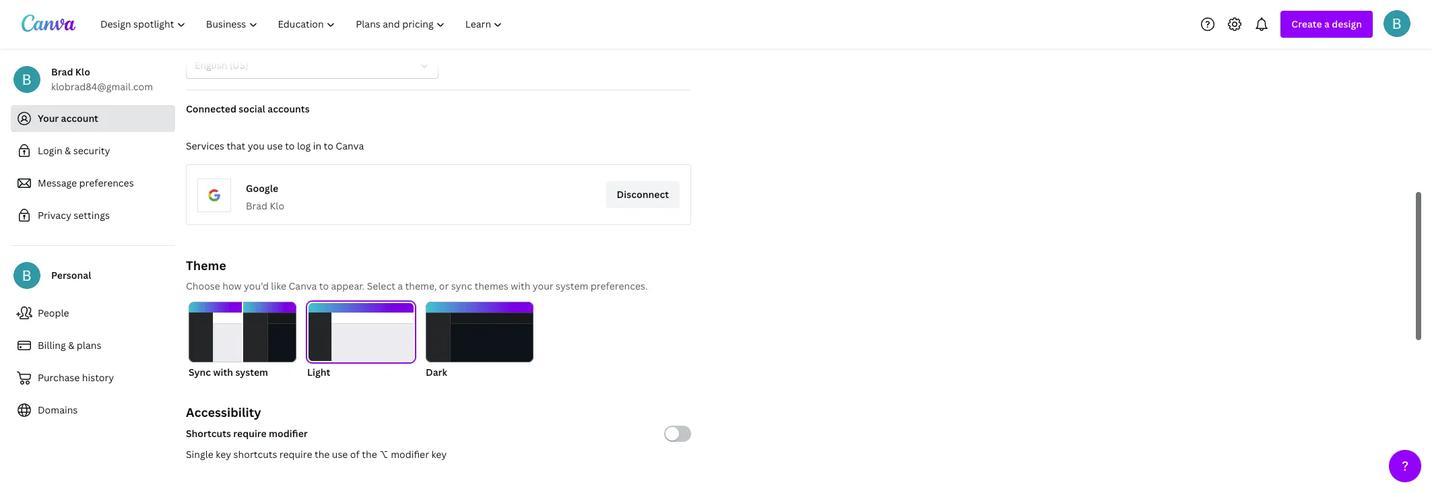 Task type: locate. For each thing, give the bounding box(es) containing it.
1 vertical spatial system
[[235, 366, 268, 379]]

dark
[[426, 366, 447, 379]]

0 vertical spatial system
[[556, 280, 589, 292]]

theme choose how you'd like canva to appear. select a theme, or sync themes with your system preferences.
[[186, 257, 648, 292]]

0 vertical spatial use
[[267, 139, 283, 152]]

1 horizontal spatial a
[[1325, 18, 1330, 30]]

you'd
[[244, 280, 269, 292]]

0 horizontal spatial canva
[[289, 280, 317, 292]]

0 horizontal spatial brad
[[51, 65, 73, 78]]

modifier
[[269, 427, 308, 440], [391, 448, 429, 461]]

& inside login & security link
[[65, 144, 71, 157]]

1 vertical spatial a
[[398, 280, 403, 292]]

to left appear. on the bottom left of the page
[[319, 280, 329, 292]]

sync
[[451, 280, 472, 292]]

0 vertical spatial &
[[65, 144, 71, 157]]

modifier up single key shortcuts require the use of the ⌥ modifier key
[[269, 427, 308, 440]]

key right single
[[216, 448, 231, 461]]

create a design
[[1292, 18, 1363, 30]]

0 horizontal spatial the
[[315, 448, 330, 461]]

0 horizontal spatial key
[[216, 448, 231, 461]]

use left of
[[332, 448, 348, 461]]

& inside billing & plans link
[[68, 339, 74, 352]]

1 horizontal spatial the
[[362, 448, 377, 461]]

require up the shortcuts on the bottom left
[[233, 427, 267, 440]]

services that you use to log in to canva
[[186, 139, 364, 152]]

1 horizontal spatial use
[[332, 448, 348, 461]]

0 horizontal spatial with
[[213, 366, 233, 379]]

brad klo image
[[1384, 10, 1411, 37]]

0 vertical spatial klo
[[75, 65, 90, 78]]

1 vertical spatial require
[[280, 448, 312, 461]]

0 vertical spatial modifier
[[269, 427, 308, 440]]

privacy settings link
[[11, 202, 175, 229]]

1 vertical spatial modifier
[[391, 448, 429, 461]]

0 horizontal spatial a
[[398, 280, 403, 292]]

canva right in
[[336, 139, 364, 152]]

in
[[313, 139, 322, 152]]

top level navigation element
[[92, 11, 514, 38]]

preferences.
[[591, 280, 648, 292]]

1 horizontal spatial with
[[511, 280, 531, 292]]

choose
[[186, 280, 220, 292]]

with left your
[[511, 280, 531, 292]]

& left plans
[[68, 339, 74, 352]]

1 vertical spatial brad
[[246, 199, 268, 212]]

system right your
[[556, 280, 589, 292]]

single key shortcuts require the use of the ⌥ modifier key
[[186, 448, 447, 461]]

1 horizontal spatial brad
[[246, 199, 268, 212]]

1 vertical spatial canva
[[289, 280, 317, 292]]

klo
[[75, 65, 90, 78], [270, 199, 284, 212]]

0 horizontal spatial modifier
[[269, 427, 308, 440]]

(us)
[[230, 59, 248, 71]]

connected social accounts
[[186, 102, 310, 115]]

klo down google
[[270, 199, 284, 212]]

1 vertical spatial klo
[[270, 199, 284, 212]]

the left of
[[315, 448, 330, 461]]

social
[[239, 102, 265, 115]]

purchase
[[38, 371, 80, 384]]

settings
[[74, 209, 110, 222]]

1 vertical spatial with
[[213, 366, 233, 379]]

0 horizontal spatial klo
[[75, 65, 90, 78]]

create
[[1292, 18, 1323, 30]]

billing & plans link
[[11, 332, 175, 359]]

1 the from the left
[[315, 448, 330, 461]]

plans
[[77, 339, 101, 352]]

your
[[533, 280, 554, 292]]

your
[[38, 112, 59, 125]]

system up accessibility
[[235, 366, 268, 379]]

a inside theme choose how you'd like canva to appear. select a theme, or sync themes with your system preferences.
[[398, 280, 403, 292]]

key
[[216, 448, 231, 461], [432, 448, 447, 461]]

with inside 'sync with system' 'button'
[[213, 366, 233, 379]]

canva right like at the bottom
[[289, 280, 317, 292]]

a
[[1325, 18, 1330, 30], [398, 280, 403, 292]]

english (us)
[[195, 59, 248, 71]]

brad up klobrad84@gmail.com
[[51, 65, 73, 78]]

1 horizontal spatial system
[[556, 280, 589, 292]]

shortcuts require modifier
[[186, 427, 308, 440]]

with inside theme choose how you'd like canva to appear. select a theme, or sync themes with your system preferences.
[[511, 280, 531, 292]]

billing & plans
[[38, 339, 101, 352]]

1 horizontal spatial require
[[280, 448, 312, 461]]

a left the design
[[1325, 18, 1330, 30]]

light
[[307, 366, 330, 379]]

1 horizontal spatial canva
[[336, 139, 364, 152]]

of
[[350, 448, 360, 461]]

1 vertical spatial &
[[68, 339, 74, 352]]

&
[[65, 144, 71, 157], [68, 339, 74, 352]]

to
[[285, 139, 295, 152], [324, 139, 334, 152], [319, 280, 329, 292]]

0 vertical spatial require
[[233, 427, 267, 440]]

create a design button
[[1281, 11, 1373, 38]]

require right the shortcuts on the bottom left
[[280, 448, 312, 461]]

login & security
[[38, 144, 110, 157]]

a right select
[[398, 280, 403, 292]]

with
[[511, 280, 531, 292], [213, 366, 233, 379]]

key right the ⌥
[[432, 448, 447, 461]]

canva
[[336, 139, 364, 152], [289, 280, 317, 292]]

1 vertical spatial use
[[332, 448, 348, 461]]

0 horizontal spatial system
[[235, 366, 268, 379]]

sync with system
[[189, 366, 268, 379]]

message preferences
[[38, 177, 134, 189]]

the
[[315, 448, 330, 461], [362, 448, 377, 461]]

domains
[[38, 404, 78, 416]]

require
[[233, 427, 267, 440], [280, 448, 312, 461]]

the left the ⌥
[[362, 448, 377, 461]]

with right sync
[[213, 366, 233, 379]]

personal
[[51, 269, 91, 282]]

& right login on the left
[[65, 144, 71, 157]]

account
[[61, 112, 98, 125]]

use right you
[[267, 139, 283, 152]]

brad klo klobrad84@gmail.com
[[51, 65, 153, 93]]

Dark button
[[426, 302, 534, 380]]

klo up klobrad84@gmail.com
[[75, 65, 90, 78]]

1 horizontal spatial key
[[432, 448, 447, 461]]

brad down google
[[246, 199, 268, 212]]

how
[[223, 280, 242, 292]]

0 vertical spatial brad
[[51, 65, 73, 78]]

use
[[267, 139, 283, 152], [332, 448, 348, 461]]

2 key from the left
[[432, 448, 447, 461]]

system
[[556, 280, 589, 292], [235, 366, 268, 379]]

design
[[1332, 18, 1363, 30]]

0 vertical spatial with
[[511, 280, 531, 292]]

& for login
[[65, 144, 71, 157]]

shortcuts
[[186, 427, 231, 440]]

1 horizontal spatial klo
[[270, 199, 284, 212]]

Light button
[[307, 302, 415, 380]]

0 vertical spatial a
[[1325, 18, 1330, 30]]

modifier right the ⌥
[[391, 448, 429, 461]]

brad
[[51, 65, 73, 78], [246, 199, 268, 212]]



Task type: describe. For each thing, give the bounding box(es) containing it.
0 vertical spatial canva
[[336, 139, 364, 152]]

select
[[367, 280, 396, 292]]

system inside theme choose how you'd like canva to appear. select a theme, or sync themes with your system preferences.
[[556, 280, 589, 292]]

disconnect
[[617, 188, 669, 201]]

& for billing
[[68, 339, 74, 352]]

log
[[297, 139, 311, 152]]

domains link
[[11, 397, 175, 424]]

privacy
[[38, 209, 71, 222]]

brad inside the "brad klo klobrad84@gmail.com"
[[51, 65, 73, 78]]

services
[[186, 139, 224, 152]]

Language: English (US) button
[[186, 52, 439, 79]]

accounts
[[268, 102, 310, 115]]

your account link
[[11, 105, 175, 132]]

klobrad84@gmail.com
[[51, 80, 153, 93]]

2 the from the left
[[362, 448, 377, 461]]

single
[[186, 448, 214, 461]]

your account
[[38, 112, 98, 125]]

a inside dropdown button
[[1325, 18, 1330, 30]]

shortcuts
[[234, 448, 277, 461]]

google
[[246, 182, 278, 195]]

appear.
[[331, 280, 365, 292]]

0 horizontal spatial require
[[233, 427, 267, 440]]

canva inside theme choose how you'd like canva to appear. select a theme, or sync themes with your system preferences.
[[289, 280, 317, 292]]

security
[[73, 144, 110, 157]]

english
[[195, 59, 227, 71]]

accessibility
[[186, 404, 261, 421]]

to left the log
[[285, 139, 295, 152]]

sync
[[189, 366, 211, 379]]

⌥
[[380, 448, 389, 461]]

login
[[38, 144, 62, 157]]

people
[[38, 307, 69, 319]]

system inside 'button'
[[235, 366, 268, 379]]

like
[[271, 280, 286, 292]]

1 horizontal spatial modifier
[[391, 448, 429, 461]]

preferences
[[79, 177, 134, 189]]

themes
[[475, 280, 509, 292]]

billing
[[38, 339, 66, 352]]

message preferences link
[[11, 170, 175, 197]]

google brad klo
[[246, 182, 284, 212]]

privacy settings
[[38, 209, 110, 222]]

people link
[[11, 300, 175, 327]]

1 key from the left
[[216, 448, 231, 461]]

theme
[[186, 257, 226, 274]]

login & security link
[[11, 137, 175, 164]]

klo inside the "brad klo klobrad84@gmail.com"
[[75, 65, 90, 78]]

purchase history
[[38, 371, 114, 384]]

to inside theme choose how you'd like canva to appear. select a theme, or sync themes with your system preferences.
[[319, 280, 329, 292]]

connected
[[186, 102, 237, 115]]

message
[[38, 177, 77, 189]]

klo inside google brad klo
[[270, 199, 284, 212]]

or
[[439, 280, 449, 292]]

disconnect button
[[606, 181, 680, 208]]

you
[[248, 139, 265, 152]]

theme,
[[405, 280, 437, 292]]

that
[[227, 139, 245, 152]]

to right in
[[324, 139, 334, 152]]

Sync with system button
[[189, 302, 297, 380]]

brad inside google brad klo
[[246, 199, 268, 212]]

0 horizontal spatial use
[[267, 139, 283, 152]]

history
[[82, 371, 114, 384]]

purchase history link
[[11, 365, 175, 392]]



Task type: vqa. For each thing, say whether or not it's contained in the screenshot.
English (Australia)
no



